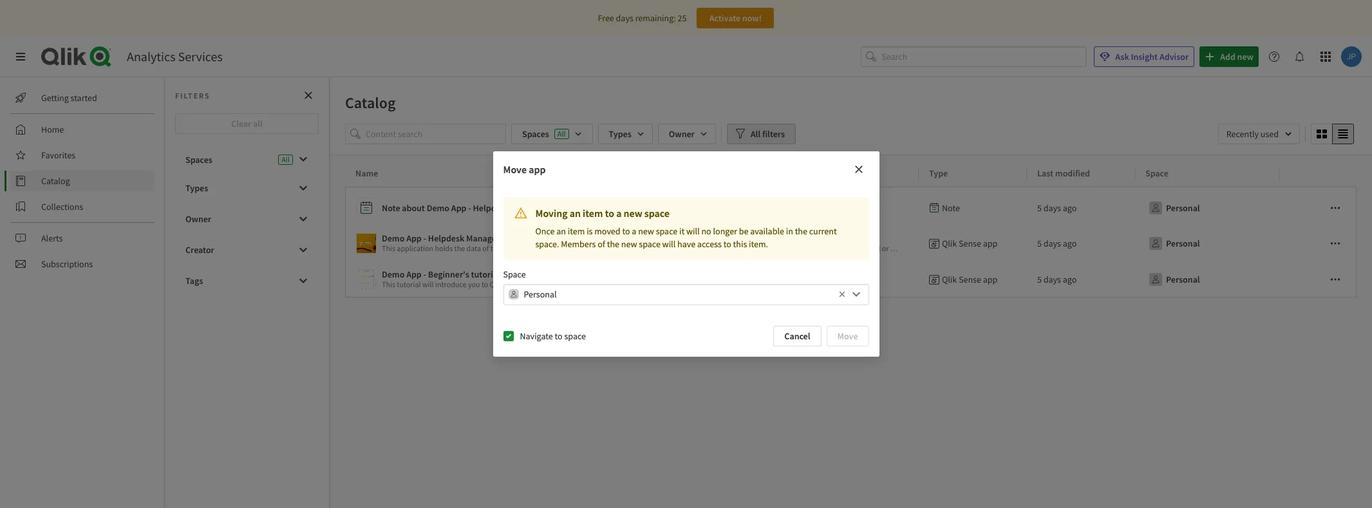 Task type: locate. For each thing, give the bounding box(es) containing it.
3 5 days ago from the top
[[1037, 274, 1077, 285]]

1 vertical spatial 5 days ago button
[[1037, 269, 1077, 290]]

1 horizontal spatial will
[[662, 238, 676, 250]]

app right this on the bottom left of page
[[406, 269, 422, 280]]

1 vertical spatial helpdesk
[[428, 232, 464, 244]]

0 vertical spatial ago
[[1063, 202, 1077, 214]]

to right the 'moved'
[[622, 225, 630, 237]]

app inside button
[[406, 232, 422, 244]]

an right moving
[[570, 207, 581, 220]]

0 vertical spatial app
[[451, 202, 466, 214]]

moving an item to a new space alert
[[503, 198, 869, 259]]

tutorial right this on the bottom left of page
[[397, 279, 421, 289]]

sense.
[[504, 279, 525, 289]]

advisor
[[1160, 51, 1189, 62]]

to right navigate at the left bottom of the page
[[555, 330, 563, 342]]

personal cell
[[1135, 187, 1279, 225], [1135, 225, 1279, 261], [1135, 261, 1279, 297]]

now!
[[742, 12, 762, 24]]

2 personal cell from the top
[[1135, 225, 1279, 261]]

5 days ago for demo app - beginner's tutorial
[[1037, 274, 1077, 285]]

qlik sense app
[[942, 238, 998, 249], [942, 274, 998, 285]]

close sidebar menu image
[[15, 52, 26, 62]]

2 vertical spatial app
[[983, 274, 998, 285]]

0 vertical spatial helpdesk
[[473, 202, 509, 214]]

1 vertical spatial move
[[837, 330, 858, 342]]

0 vertical spatial the
[[795, 225, 807, 237]]

0 vertical spatial item
[[583, 207, 603, 220]]

move for move
[[837, 330, 858, 342]]

1 vertical spatial item
[[568, 225, 585, 237]]

0 horizontal spatial move
[[503, 163, 527, 176]]

2 qlik sense app from the top
[[942, 274, 998, 285]]

new right '16,'
[[624, 207, 642, 220]]

1 horizontal spatial tutorial
[[471, 269, 500, 280]]

new down note about demo app - helpdesk management (november 16, 2023) "button"
[[638, 225, 654, 237]]

0 vertical spatial a
[[616, 207, 622, 220]]

note
[[382, 202, 400, 214], [942, 202, 960, 214]]

1 horizontal spatial move
[[837, 330, 858, 342]]

will
[[686, 225, 700, 237], [662, 238, 676, 250], [422, 279, 434, 289]]

0 vertical spatial management
[[511, 202, 562, 214]]

2 vertical spatial demo
[[382, 269, 405, 280]]

3 personal from the top
[[1166, 274, 1200, 285]]

demo for beginner's
[[382, 269, 405, 280]]

will left introduce
[[422, 279, 434, 289]]

demo inside note about demo app - helpdesk management (november 16, 2023) "button"
[[427, 202, 449, 214]]

5 days ago
[[1037, 202, 1077, 214], [1037, 238, 1077, 249], [1037, 274, 1077, 285]]

helpdesk up 'beginner's'
[[428, 232, 464, 244]]

helpdesk
[[473, 202, 509, 214], [428, 232, 464, 244]]

activate
[[709, 12, 741, 24]]

1 vertical spatial catalog
[[41, 175, 70, 187]]

1 horizontal spatial space
[[1146, 167, 1169, 179]]

subscriptions
[[41, 258, 93, 270]]

personal button for demo app - beginner's tutorial
[[1146, 269, 1203, 290]]

2 vertical spatial 5 days ago
[[1037, 274, 1077, 285]]

0 vertical spatial demo
[[427, 202, 449, 214]]

space right 2023)
[[644, 207, 670, 220]]

ask insight advisor
[[1115, 51, 1189, 62]]

- left 'beginner's'
[[423, 269, 426, 280]]

2 vertical spatial app
[[406, 269, 422, 280]]

space
[[1146, 167, 1169, 179], [503, 269, 526, 280]]

note inside the note cell
[[942, 202, 960, 214]]

2 personal from the top
[[1166, 238, 1200, 249]]

2 vertical spatial will
[[422, 279, 434, 289]]

0 vertical spatial catalog
[[345, 93, 396, 113]]

this
[[382, 279, 395, 289]]

sense for demo app - helpdesk management
[[959, 238, 981, 249]]

tutorial
[[471, 269, 500, 280], [397, 279, 421, 289]]

collections link
[[10, 196, 155, 217]]

management inside "button"
[[511, 202, 562, 214]]

0 vertical spatial sense
[[959, 238, 981, 249]]

to left this
[[724, 238, 731, 250]]

item
[[583, 207, 603, 220], [568, 225, 585, 237]]

navigate to space
[[520, 330, 586, 342]]

an right "once"
[[557, 225, 566, 237]]

app
[[529, 163, 546, 176], [983, 238, 998, 249], [983, 274, 998, 285]]

3 personal cell from the top
[[1135, 261, 1279, 297]]

all filters button
[[727, 124, 796, 144]]

1 vertical spatial -
[[423, 232, 426, 244]]

0 vertical spatial app
[[529, 163, 546, 176]]

0 vertical spatial move
[[503, 163, 527, 176]]

0 horizontal spatial tutorial
[[397, 279, 421, 289]]

0 horizontal spatial space
[[503, 269, 526, 280]]

will right it
[[686, 225, 700, 237]]

days
[[616, 12, 634, 24], [1044, 202, 1061, 214], [1044, 238, 1061, 249], [1044, 274, 1061, 285]]

1 vertical spatial 5 days ago
[[1037, 238, 1077, 249]]

available
[[750, 225, 784, 237]]

note down type
[[942, 202, 960, 214]]

2 vertical spatial -
[[423, 269, 426, 280]]

the right of
[[607, 238, 619, 250]]

2 5 days ago cell from the top
[[1027, 225, 1135, 261]]

personal for demo app - helpdesk management
[[1166, 238, 1200, 249]]

2 vertical spatial 5
[[1037, 274, 1042, 285]]

1 vertical spatial qlik sense app
[[942, 274, 998, 285]]

2 5 days ago from the top
[[1037, 238, 1077, 249]]

0 horizontal spatial catalog
[[41, 175, 70, 187]]

a
[[616, 207, 622, 220], [632, 225, 636, 237]]

3 ago from the top
[[1063, 274, 1077, 285]]

sense
[[959, 238, 981, 249], [959, 274, 981, 285]]

1 vertical spatial demo
[[382, 232, 405, 244]]

0 vertical spatial an
[[570, 207, 581, 220]]

5 days ago button
[[1037, 233, 1077, 254], [1037, 269, 1077, 290]]

new
[[624, 207, 642, 220], [638, 225, 654, 237], [621, 238, 637, 250]]

demo for helpdesk
[[382, 232, 405, 244]]

- inside button
[[423, 232, 426, 244]]

- up demo app - helpdesk management
[[468, 202, 471, 214]]

1 vertical spatial an
[[557, 225, 566, 237]]

note cell
[[919, 187, 1027, 225]]

free days remaining: 25
[[598, 12, 687, 24]]

a left 2023)
[[616, 207, 622, 220]]

1 horizontal spatial note
[[942, 202, 960, 214]]

1 qlik sense app from the top
[[942, 238, 998, 249]]

1 vertical spatial personal button
[[1146, 233, 1203, 254]]

2 qlik sense app cell from the top
[[919, 261, 1027, 297]]

current
[[809, 225, 837, 237]]

all
[[751, 128, 761, 140]]

the right in
[[795, 225, 807, 237]]

1 horizontal spatial helpdesk
[[473, 202, 509, 214]]

demo app - helpdesk management
[[382, 232, 517, 244]]

qlik sense app for demo app - beginner's tutorial
[[942, 274, 998, 285]]

management up "once"
[[511, 202, 562, 214]]

3 5 days ago cell from the top
[[1027, 261, 1135, 297]]

move for move app
[[503, 163, 527, 176]]

demo inside demo app - beginner's tutorial this tutorial will introduce you to qlik sense.
[[382, 269, 405, 280]]

item up members
[[568, 225, 585, 237]]

2 note from the left
[[942, 202, 960, 214]]

0 vertical spatial 5
[[1037, 202, 1042, 214]]

2 vertical spatial personal
[[1166, 274, 1200, 285]]

app
[[451, 202, 466, 214], [406, 232, 422, 244], [406, 269, 422, 280]]

0 horizontal spatial the
[[607, 238, 619, 250]]

an
[[570, 207, 581, 220], [557, 225, 566, 237]]

personal button
[[1146, 198, 1203, 218], [1146, 233, 1203, 254], [1146, 269, 1203, 290]]

2 vertical spatial ago
[[1063, 274, 1077, 285]]

1 vertical spatial management
[[466, 232, 517, 244]]

1 vertical spatial sense
[[959, 274, 981, 285]]

note about demo app - helpdesk management (november 16, 2023) button
[[356, 195, 914, 221]]

1 horizontal spatial a
[[632, 225, 636, 237]]

tutorial left sense. on the left of page
[[471, 269, 500, 280]]

app for beginner's
[[406, 269, 422, 280]]

home link
[[10, 119, 155, 140]]

2 5 from the top
[[1037, 238, 1042, 249]]

management down note about demo app - helpdesk management (november 16, 2023)
[[466, 232, 517, 244]]

to right you
[[482, 279, 488, 289]]

alerts link
[[10, 228, 155, 249]]

note for note
[[942, 202, 960, 214]]

2 horizontal spatial will
[[686, 225, 700, 237]]

2 personal button from the top
[[1146, 233, 1203, 254]]

demo inside demo app - helpdesk management button
[[382, 232, 405, 244]]

5 days ago button for demo app - beginner's tutorial
[[1037, 269, 1077, 290]]

qlik for demo app - helpdesk management
[[942, 238, 957, 249]]

of
[[598, 238, 605, 250]]

helpdesk down move app at the top left
[[473, 202, 509, 214]]

1 vertical spatial app
[[406, 232, 422, 244]]

-
[[468, 202, 471, 214], [423, 232, 426, 244], [423, 269, 426, 280]]

activate now! link
[[697, 8, 774, 28]]

0 horizontal spatial helpdesk
[[428, 232, 464, 244]]

0 horizontal spatial a
[[616, 207, 622, 220]]

1 qlik sense app cell from the top
[[919, 225, 1027, 261]]

the
[[795, 225, 807, 237], [607, 238, 619, 250]]

personal
[[1166, 202, 1200, 214], [1166, 238, 1200, 249], [1166, 274, 1200, 285]]

0 vertical spatial 5 days ago button
[[1037, 233, 1077, 254]]

space
[[644, 207, 670, 220], [656, 225, 678, 237], [639, 238, 661, 250], [564, 330, 586, 342]]

0 horizontal spatial will
[[422, 279, 434, 289]]

qlik for demo app - beginner's tutorial
[[942, 274, 957, 285]]

app up demo app - helpdesk management
[[451, 202, 466, 214]]

favorites
[[41, 149, 75, 161]]

1 vertical spatial 5
[[1037, 238, 1042, 249]]

new right of
[[621, 238, 637, 250]]

5 days ago for demo app - helpdesk management
[[1037, 238, 1077, 249]]

app for demo app - beginner's tutorial
[[983, 274, 998, 285]]

1 note from the left
[[382, 202, 400, 214]]

app down about
[[406, 232, 422, 244]]

qlik sense app image inside demo app - helpdesk management button
[[357, 234, 376, 253]]

16,
[[609, 202, 620, 214]]

collections
[[41, 201, 83, 212]]

1 5 from the top
[[1037, 202, 1042, 214]]

0 vertical spatial personal button
[[1146, 198, 1203, 218]]

move
[[503, 163, 527, 176], [837, 330, 858, 342]]

1 sense from the top
[[959, 238, 981, 249]]

note for note about demo app - helpdesk management (november 16, 2023)
[[382, 202, 400, 214]]

5
[[1037, 202, 1042, 214], [1037, 238, 1042, 249], [1037, 274, 1042, 285]]

5 for demo app - helpdesk management
[[1037, 238, 1042, 249]]

will left have
[[662, 238, 676, 250]]

2 qlik sense app image from the top
[[357, 270, 376, 289]]

1 qlik sense app image from the top
[[357, 234, 376, 253]]

3 personal button from the top
[[1146, 269, 1203, 290]]

2 5 days ago button from the top
[[1037, 269, 1077, 290]]

demo down about
[[382, 232, 405, 244]]

2 sense from the top
[[959, 274, 981, 285]]

0 vertical spatial new
[[624, 207, 642, 220]]

qlik
[[942, 238, 957, 249], [942, 274, 957, 285], [490, 279, 503, 289]]

demo left 'beginner's'
[[382, 269, 405, 280]]

qlik sense app image
[[357, 234, 376, 253], [357, 270, 376, 289]]

move right cancel on the bottom
[[837, 330, 858, 342]]

2 cell from the top
[[1279, 225, 1357, 261]]

note left about
[[382, 202, 400, 214]]

- down about
[[423, 232, 426, 244]]

- for helpdesk
[[423, 232, 426, 244]]

- for beginner's
[[423, 269, 426, 280]]

remaining:
[[635, 12, 676, 24]]

1 horizontal spatial an
[[570, 207, 581, 220]]

1 5 days ago button from the top
[[1037, 233, 1077, 254]]

note about demo app - helpdesk management (november 16, 2023)
[[382, 202, 644, 214]]

demo app - beginner's tutorial this tutorial will introduce you to qlik sense.
[[382, 269, 525, 289]]

catalog link
[[10, 171, 155, 191]]

ask insight advisor button
[[1094, 46, 1195, 67]]

space left have
[[639, 238, 661, 250]]

subscriptions link
[[10, 254, 155, 274]]

catalog
[[345, 93, 396, 113], [41, 175, 70, 187]]

item up is
[[583, 207, 603, 220]]

5 days ago cell
[[1027, 187, 1135, 225], [1027, 225, 1135, 261], [1027, 261, 1135, 297]]

1 vertical spatial personal
[[1166, 238, 1200, 249]]

0 vertical spatial personal
[[1166, 202, 1200, 214]]

qlik sense app image for demo app - beginner's tutorial
[[357, 270, 376, 289]]

started
[[71, 92, 97, 104]]

1 5 days ago from the top
[[1037, 202, 1077, 214]]

you
[[468, 279, 480, 289]]

3 cell from the top
[[1279, 261, 1357, 297]]

2 vertical spatial personal button
[[1146, 269, 1203, 290]]

- inside demo app - beginner's tutorial this tutorial will introduce you to qlik sense.
[[423, 269, 426, 280]]

0 vertical spatial qlik sense app image
[[357, 234, 376, 253]]

1 vertical spatial qlik sense app image
[[357, 270, 376, 289]]

ago
[[1063, 202, 1077, 214], [1063, 238, 1077, 249], [1063, 274, 1077, 285]]

1 vertical spatial new
[[638, 225, 654, 237]]

app inside "button"
[[451, 202, 466, 214]]

move app dialog
[[493, 152, 879, 356]]

note inside note about demo app - helpdesk management (november 16, 2023) "button"
[[382, 202, 400, 214]]

1 ago from the top
[[1063, 202, 1077, 214]]

1 vertical spatial app
[[983, 238, 998, 249]]

1 horizontal spatial catalog
[[345, 93, 396, 113]]

2 ago from the top
[[1063, 238, 1077, 249]]

demo right about
[[427, 202, 449, 214]]

to
[[605, 207, 614, 220], [622, 225, 630, 237], [724, 238, 731, 250], [482, 279, 488, 289], [555, 330, 563, 342]]

getting
[[41, 92, 69, 104]]

1 vertical spatial space
[[503, 269, 526, 280]]

move up note about demo app - helpdesk management (november 16, 2023)
[[503, 163, 527, 176]]

move inside button
[[837, 330, 858, 342]]

0 vertical spatial -
[[468, 202, 471, 214]]

1 vertical spatial ago
[[1063, 238, 1077, 249]]

demo app - helpdesk management button
[[356, 231, 914, 256]]

3 5 from the top
[[1037, 274, 1042, 285]]

a down note about demo app - helpdesk management (november 16, 2023) "button"
[[632, 225, 636, 237]]

management
[[511, 202, 562, 214], [466, 232, 517, 244]]

0 vertical spatial 5 days ago
[[1037, 202, 1077, 214]]

5 for demo app - beginner's tutorial
[[1037, 274, 1042, 285]]

alerts
[[41, 232, 63, 244]]

0 vertical spatial qlik sense app
[[942, 238, 998, 249]]

Content search text field
[[366, 124, 506, 144]]

cell
[[1279, 187, 1357, 225], [1279, 225, 1357, 261], [1279, 261, 1357, 297]]

app inside demo app - beginner's tutorial this tutorial will introduce you to qlik sense.
[[406, 269, 422, 280]]

qlik sense app cell
[[919, 225, 1027, 261], [919, 261, 1027, 297]]

demo
[[427, 202, 449, 214], [382, 232, 405, 244], [382, 269, 405, 280]]

catalog inside the navigation pane element
[[41, 175, 70, 187]]

home
[[41, 124, 64, 135]]

0 horizontal spatial note
[[382, 202, 400, 214]]



Task type: describe. For each thing, give the bounding box(es) containing it.
1 personal from the top
[[1166, 202, 1200, 214]]

activate now!
[[709, 12, 762, 24]]

1 horizontal spatial the
[[795, 225, 807, 237]]

cell for demo app - helpdesk management
[[1279, 225, 1357, 261]]

getting started link
[[10, 88, 155, 108]]

1 vertical spatial will
[[662, 238, 676, 250]]

ask
[[1115, 51, 1129, 62]]

move button
[[826, 326, 869, 346]]

space inside the move app dialog
[[503, 269, 526, 280]]

item.
[[749, 238, 768, 250]]

analytics services element
[[127, 48, 223, 64]]

have
[[677, 238, 696, 250]]

access
[[697, 238, 722, 250]]

0 vertical spatial space
[[1146, 167, 1169, 179]]

1 vertical spatial a
[[632, 225, 636, 237]]

qlik sense app cell for demo app - helpdesk management
[[919, 225, 1027, 261]]

2023)
[[622, 202, 644, 214]]

space left it
[[656, 225, 678, 237]]

Search text field
[[882, 46, 1086, 67]]

qlik sense app for demo app - helpdesk management
[[942, 238, 998, 249]]

sense for demo app - beginner's tutorial
[[959, 274, 981, 285]]

analytics services
[[127, 48, 223, 64]]

personal for demo app - beginner's tutorial
[[1166, 274, 1200, 285]]

space right navigate at the left bottom of the page
[[564, 330, 586, 342]]

cancel
[[785, 330, 810, 342]]

1 vertical spatial the
[[607, 238, 619, 250]]

move app
[[503, 163, 546, 176]]

moved
[[594, 225, 620, 237]]

1 cell from the top
[[1279, 187, 1357, 225]]

be
[[739, 225, 749, 237]]

qlik sense app cell for demo app - beginner's tutorial
[[919, 261, 1027, 297]]

analytics
[[127, 48, 175, 64]]

25
[[678, 12, 687, 24]]

5 days ago button for demo app - helpdesk management
[[1037, 233, 1077, 254]]

to inside demo app - beginner's tutorial this tutorial will introduce you to qlik sense.
[[482, 279, 488, 289]]

moving
[[535, 207, 568, 220]]

introduce
[[435, 279, 467, 289]]

0 vertical spatial will
[[686, 225, 700, 237]]

ago for demo app - beginner's tutorial
[[1063, 274, 1077, 285]]

this
[[733, 238, 747, 250]]

once
[[535, 225, 555, 237]]

filters region
[[330, 121, 1372, 155]]

1 personal cell from the top
[[1135, 187, 1279, 225]]

1 personal button from the top
[[1146, 198, 1203, 218]]

moving an item to a new space once an item is moved to a new space it will no longer be available in the current space. members of the new space will have access to this item.
[[535, 207, 837, 250]]

favorites link
[[10, 145, 155, 165]]

switch view group
[[1311, 124, 1354, 144]]

all filters
[[751, 128, 785, 140]]

personal cell for demo app - helpdesk management
[[1135, 225, 1279, 261]]

it
[[679, 225, 685, 237]]

space.
[[535, 238, 559, 250]]

getting started
[[41, 92, 97, 104]]

to up the 'moved'
[[605, 207, 614, 220]]

helpdesk inside "button"
[[473, 202, 509, 214]]

navigation pane element
[[0, 82, 164, 279]]

type
[[929, 167, 948, 179]]

last
[[1037, 167, 1053, 179]]

longer
[[713, 225, 737, 237]]

insight
[[1131, 51, 1158, 62]]

5 days ago cell for demo app - beginner's tutorial
[[1027, 261, 1135, 297]]

app for demo app - helpdesk management
[[983, 238, 998, 249]]

ago for demo app - helpdesk management
[[1063, 238, 1077, 249]]

- inside "button"
[[468, 202, 471, 214]]

will inside demo app - beginner's tutorial this tutorial will introduce you to qlik sense.
[[422, 279, 434, 289]]

about
[[402, 202, 425, 214]]

navigate
[[520, 330, 553, 342]]

members
[[561, 238, 596, 250]]

in
[[786, 225, 793, 237]]

filters
[[762, 128, 785, 140]]

1 5 days ago cell from the top
[[1027, 187, 1135, 225]]

(november
[[564, 202, 607, 214]]

services
[[178, 48, 223, 64]]

modified
[[1055, 167, 1090, 179]]

name
[[355, 167, 378, 179]]

5 days ago cell for demo app - helpdesk management
[[1027, 225, 1135, 261]]

app for helpdesk
[[406, 232, 422, 244]]

Space text field
[[524, 284, 835, 305]]

beginner's
[[428, 269, 469, 280]]

searchbar element
[[861, 46, 1086, 67]]

management inside button
[[466, 232, 517, 244]]

0 horizontal spatial an
[[557, 225, 566, 237]]

recently used image
[[1218, 124, 1300, 144]]

cancel button
[[774, 326, 821, 346]]

app inside dialog
[[529, 163, 546, 176]]

filters
[[175, 90, 210, 100]]

no
[[701, 225, 711, 237]]

qlik sense app image for demo app - helpdesk management
[[357, 234, 376, 253]]

helpdesk inside button
[[428, 232, 464, 244]]

2 vertical spatial new
[[621, 238, 637, 250]]

last modified
[[1037, 167, 1090, 179]]

personal button for demo app - helpdesk management
[[1146, 233, 1203, 254]]

qlik inside demo app - beginner's tutorial this tutorial will introduce you to qlik sense.
[[490, 279, 503, 289]]

cell for demo app - beginner's tutorial
[[1279, 261, 1357, 297]]

is
[[587, 225, 593, 237]]

personal cell for demo app - beginner's tutorial
[[1135, 261, 1279, 297]]

free
[[598, 12, 614, 24]]



Task type: vqa. For each thing, say whether or not it's contained in the screenshot.
KEN ROBERTS
no



